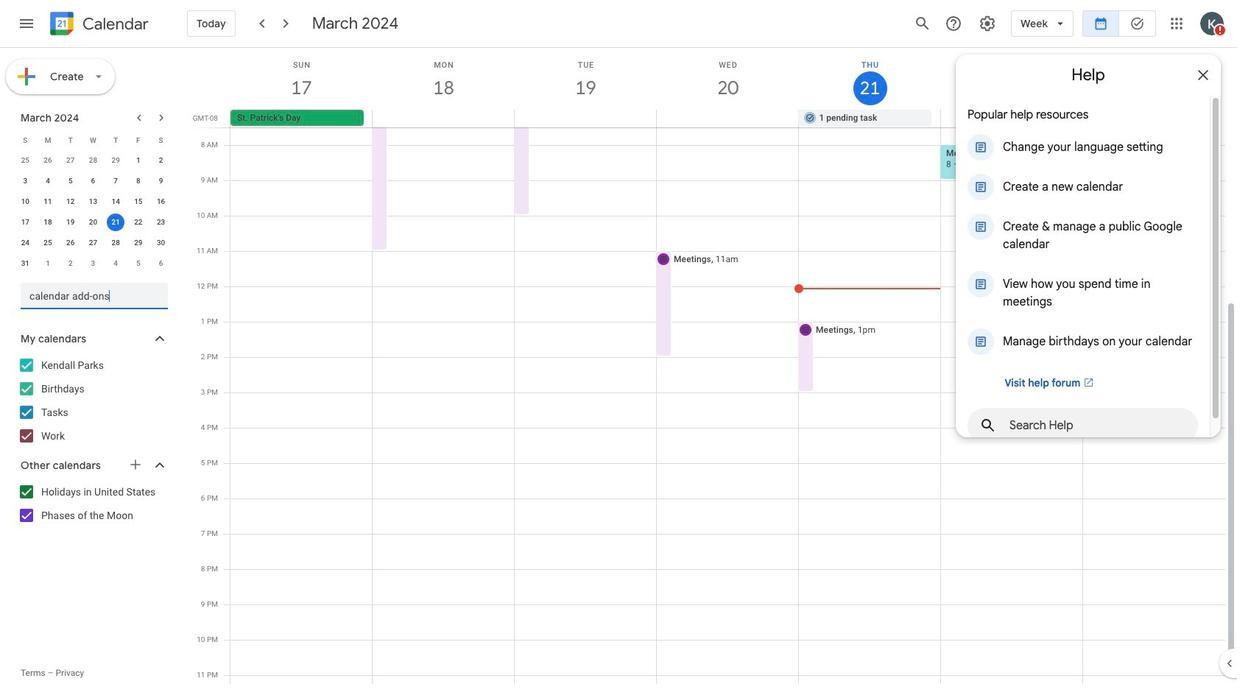 Task type: locate. For each thing, give the bounding box(es) containing it.
grid
[[189, 48, 1237, 684]]

6 element
[[84, 172, 102, 190]]

february 25 element
[[16, 152, 34, 169]]

1 element
[[130, 152, 147, 169]]

None search field
[[0, 277, 183, 309]]

22 element
[[130, 214, 147, 231]]

february 26 element
[[39, 152, 57, 169]]

Search for people text field
[[29, 283, 159, 309]]

other calendars list
[[3, 480, 183, 527]]

cell
[[373, 110, 515, 127], [515, 110, 657, 127], [657, 110, 799, 127], [941, 110, 1083, 127], [1083, 110, 1225, 127], [104, 212, 127, 233]]

april 6 element
[[152, 255, 170, 273]]

12 element
[[62, 193, 79, 211]]

7 element
[[107, 172, 125, 190]]

heading
[[80, 15, 149, 33]]

18 element
[[39, 214, 57, 231]]

28 element
[[107, 234, 125, 252]]

cell inside march 2024 grid
[[104, 212, 127, 233]]

row group
[[14, 150, 172, 274]]

support image
[[945, 15, 963, 32]]

23 element
[[152, 214, 170, 231]]

heading inside calendar element
[[80, 15, 149, 33]]

april 4 element
[[107, 255, 125, 273]]

february 28 element
[[84, 152, 102, 169]]

9 element
[[152, 172, 170, 190]]

11 element
[[39, 193, 57, 211]]

17 element
[[16, 214, 34, 231]]

31 element
[[16, 255, 34, 273]]

2 element
[[152, 152, 170, 169]]

settings menu image
[[979, 15, 997, 32]]

row
[[224, 110, 1237, 127], [14, 130, 172, 150], [14, 150, 172, 171], [14, 171, 172, 192], [14, 192, 172, 212], [14, 212, 172, 233], [14, 233, 172, 253], [14, 253, 172, 274]]



Task type: vqa. For each thing, say whether or not it's contained in the screenshot.
list item
no



Task type: describe. For each thing, give the bounding box(es) containing it.
5 element
[[62, 172, 79, 190]]

april 3 element
[[84, 255, 102, 273]]

19 element
[[62, 214, 79, 231]]

15 element
[[130, 193, 147, 211]]

26 element
[[62, 234, 79, 252]]

3 element
[[16, 172, 34, 190]]

25 element
[[39, 234, 57, 252]]

27 element
[[84, 234, 102, 252]]

february 29 element
[[107, 152, 125, 169]]

20 element
[[84, 214, 102, 231]]

30 element
[[152, 234, 170, 252]]

february 27 element
[[62, 152, 79, 169]]

16 element
[[152, 193, 170, 211]]

my calendars list
[[3, 354, 183, 448]]

april 1 element
[[39, 255, 57, 273]]

10 element
[[16, 193, 34, 211]]

april 5 element
[[130, 255, 147, 273]]

add other calendars image
[[128, 457, 143, 472]]

14 element
[[107, 193, 125, 211]]

main drawer image
[[18, 15, 35, 32]]

29 element
[[130, 234, 147, 252]]

8 element
[[130, 172, 147, 190]]

calendar element
[[47, 9, 149, 41]]

4 element
[[39, 172, 57, 190]]

13 element
[[84, 193, 102, 211]]

24 element
[[16, 234, 34, 252]]

21, today element
[[107, 214, 125, 231]]

march 2024 grid
[[14, 130, 172, 274]]

april 2 element
[[62, 255, 79, 273]]



